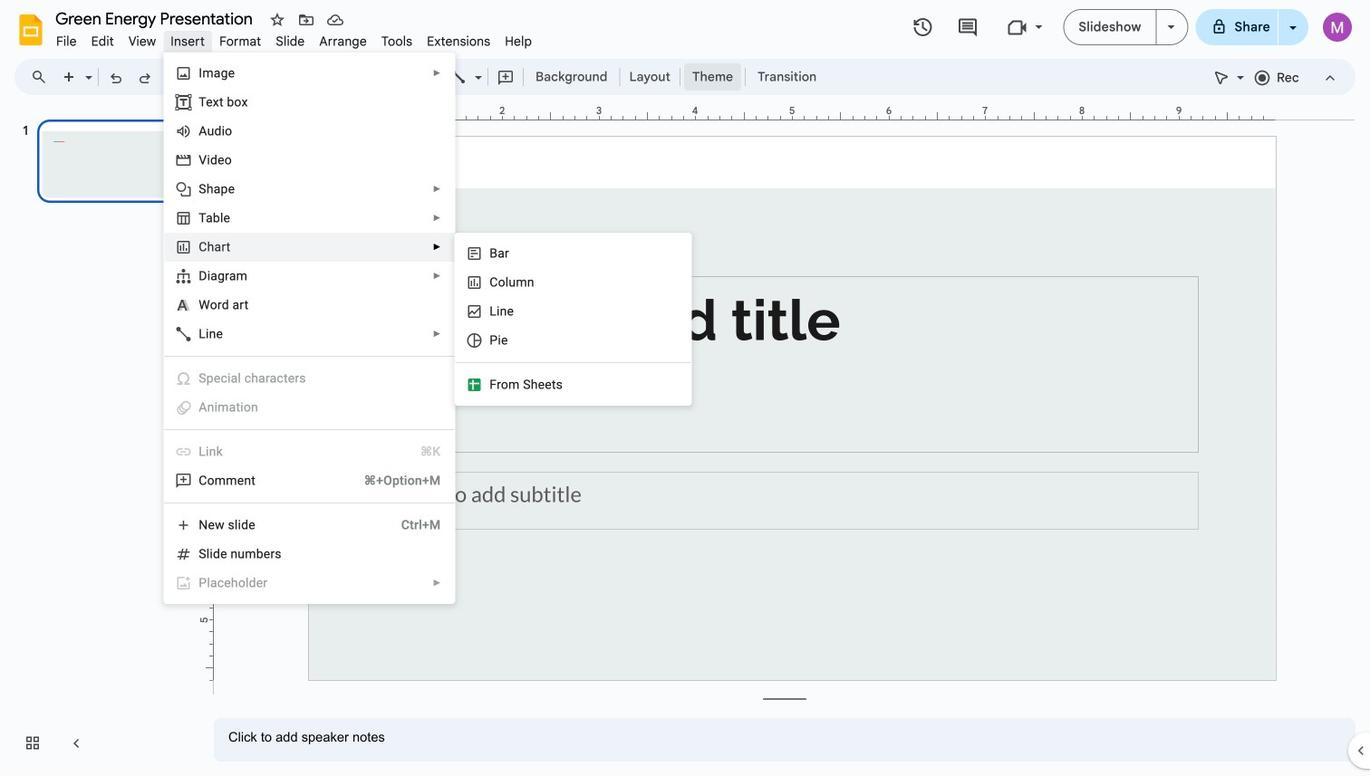 Task type: describe. For each thing, give the bounding box(es) containing it.
live pointer settings image
[[1233, 65, 1245, 72]]

select line image
[[471, 65, 482, 72]]

⌘k element
[[399, 443, 441, 461]]

document status: saved to drive. image
[[326, 11, 344, 29]]

open comment history (⌘+option+shift+a) image
[[957, 17, 979, 39]]

redo (⌘y) image
[[136, 69, 154, 87]]

Rename text field
[[49, 7, 263, 29]]

star image
[[268, 11, 286, 29]]

ctrl+m element
[[380, 517, 441, 535]]

menu bar banner
[[0, 0, 1371, 777]]

zoom image
[[223, 69, 241, 87]]

undo (⌘z) image
[[107, 69, 125, 87]]

share. private to only me. image
[[1212, 19, 1228, 35]]

print (⌘p) image
[[165, 69, 183, 87]]

quick sharing actions image
[[1290, 26, 1297, 54]]

move image
[[297, 11, 315, 29]]

Star checkbox
[[265, 7, 290, 33]]



Task type: locate. For each thing, give the bounding box(es) containing it.
last edit was seconds ago image
[[912, 16, 934, 38]]

main toolbar
[[53, 0, 826, 401]]

menu bar inside menu bar 'banner'
[[49, 24, 540, 53]]

hide the menus (ctrl+shift+f) image
[[1322, 69, 1340, 87]]

your pointer is hidden (ctrl+⌘l ctrl+⌘m) image
[[1213, 69, 1231, 87]]

application
[[0, 0, 1371, 777]]

presentation options image
[[1168, 25, 1175, 29]]

navigation
[[0, 102, 199, 777]]

menu bar
[[49, 24, 540, 53]]

menu item
[[49, 31, 84, 52], [84, 31, 121, 52], [121, 31, 163, 52], [163, 31, 212, 52], [212, 31, 269, 52], [269, 31, 312, 52], [312, 31, 374, 52], [374, 31, 420, 52], [420, 31, 498, 52], [498, 31, 540, 52], [164, 364, 454, 393], [164, 393, 454, 422], [164, 438, 454, 467], [164, 569, 454, 598]]

Menus field
[[23, 64, 63, 90]]

paint format image
[[194, 69, 212, 87]]

line q element
[[199, 327, 229, 342]]

menu
[[135, 53, 455, 777], [426, 233, 692, 777]]

new slide with layout image
[[81, 65, 92, 72]]

mode and view toolbar
[[1208, 59, 1345, 95]]

line image
[[451, 69, 469, 87]]

new slide (ctrl+m) image
[[61, 69, 79, 87]]

⌘+option+m element
[[343, 472, 441, 490]]



Task type: vqa. For each thing, say whether or not it's contained in the screenshot.
"text box"
no



